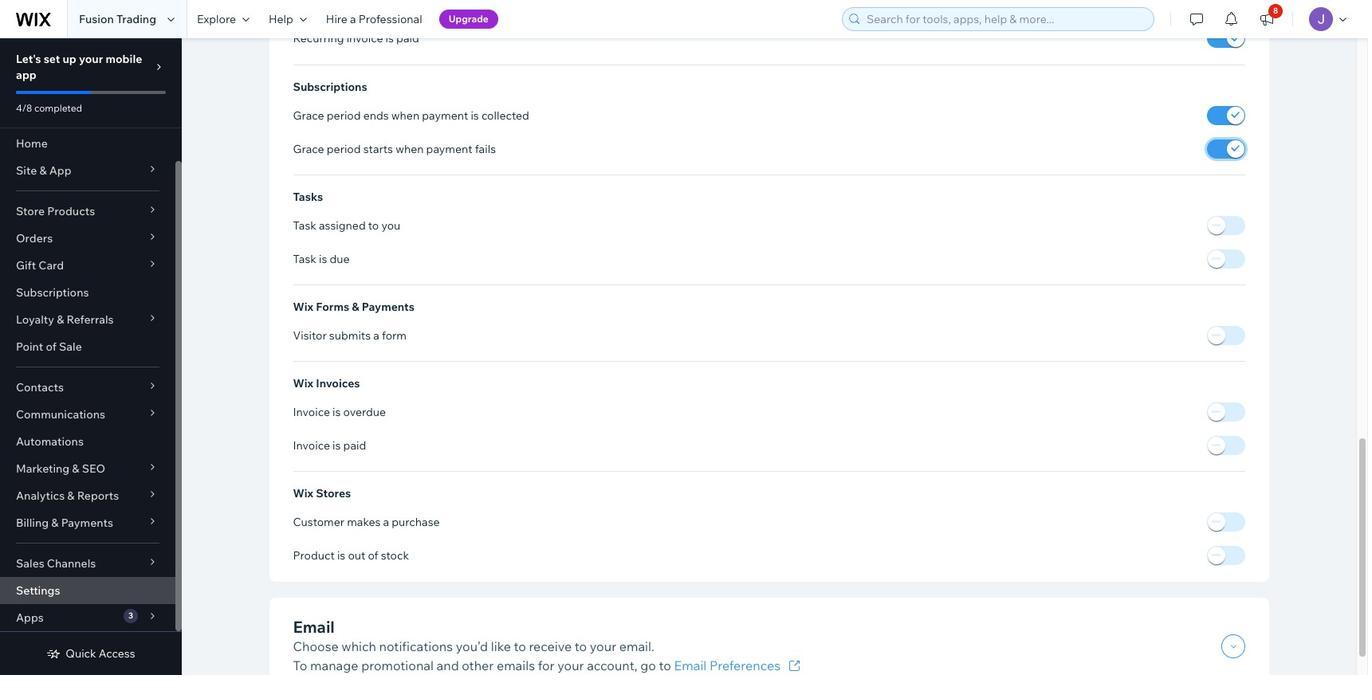 Task type: describe. For each thing, give the bounding box(es) containing it.
orders
[[16, 231, 53, 246]]

you
[[381, 218, 401, 233]]

billing
[[16, 516, 49, 530]]

& for referrals
[[57, 313, 64, 327]]

communications button
[[0, 401, 175, 428]]

hire a professional link
[[316, 0, 432, 38]]

collected
[[481, 108, 529, 122]]

is for due
[[319, 252, 327, 266]]

channels
[[47, 556, 96, 571]]

payments inside dropdown button
[[61, 516, 113, 530]]

when for ends
[[391, 108, 420, 122]]

loyalty
[[16, 313, 54, 327]]

wix forms & payments
[[293, 300, 415, 314]]

notifications
[[379, 639, 453, 655]]

analytics & reports
[[16, 489, 119, 503]]

explore
[[197, 12, 236, 26]]

form
[[382, 328, 407, 343]]

& right forms
[[352, 300, 359, 314]]

card
[[39, 258, 64, 273]]

home link
[[0, 130, 175, 157]]

professional
[[359, 12, 422, 26]]

communications
[[16, 407, 105, 422]]

& for seo
[[72, 462, 79, 476]]

billing & payments button
[[0, 509, 175, 537]]

1 horizontal spatial your
[[557, 658, 584, 674]]

like
[[491, 639, 511, 655]]

analytics & reports button
[[0, 482, 175, 509]]

8 button
[[1249, 0, 1284, 38]]

is left collected
[[471, 108, 479, 122]]

your inside let's set up your mobile app
[[79, 52, 103, 66]]

1 horizontal spatial payments
[[362, 300, 415, 314]]

invoice for invoice is overdue
[[293, 405, 330, 419]]

1 horizontal spatial paid
[[396, 31, 419, 46]]

let's
[[16, 52, 41, 66]]

stores
[[316, 486, 351, 501]]

set
[[44, 52, 60, 66]]

loyalty & referrals
[[16, 313, 114, 327]]

point of sale link
[[0, 333, 175, 360]]

products
[[47, 204, 95, 218]]

and
[[437, 658, 459, 674]]

to right go
[[659, 658, 671, 674]]

site
[[16, 163, 37, 178]]

to right receive
[[575, 639, 587, 655]]

invoices
[[316, 376, 360, 391]]

automations link
[[0, 428, 175, 455]]

makes
[[347, 515, 381, 529]]

contacts
[[16, 380, 64, 395]]

contacts button
[[0, 374, 175, 401]]

orders button
[[0, 225, 175, 252]]

mobile
[[106, 52, 142, 66]]

automations
[[16, 435, 84, 449]]

1 vertical spatial paid
[[343, 438, 366, 453]]

receive
[[529, 639, 572, 655]]

a for makes
[[383, 515, 389, 529]]

task for task assigned to you
[[293, 218, 316, 233]]

go
[[640, 658, 656, 674]]

sales channels
[[16, 556, 96, 571]]

loyalty & referrals button
[[0, 306, 175, 333]]

forms
[[316, 300, 349, 314]]

is for paid
[[333, 438, 341, 453]]

assigned
[[319, 218, 366, 233]]

payment for fails
[[426, 142, 472, 156]]

quick
[[66, 647, 96, 661]]

fails
[[475, 142, 496, 156]]

seo
[[82, 462, 105, 476]]

email for email choose which notifications you'd like to receive to your email.
[[293, 617, 335, 637]]

wix for wix forms & payments
[[293, 300, 313, 314]]

completed
[[34, 102, 82, 114]]

task for task is due
[[293, 252, 316, 266]]

4/8
[[16, 102, 32, 114]]

point
[[16, 340, 43, 354]]

subscriptions link
[[0, 279, 175, 306]]

store products button
[[0, 198, 175, 225]]

hire
[[326, 12, 348, 26]]

email.
[[619, 639, 654, 655]]

is down professional
[[386, 31, 394, 46]]

overdue
[[343, 405, 386, 419]]

customer
[[293, 515, 344, 529]]

wix for wix invoices
[[293, 376, 313, 391]]

marketing & seo
[[16, 462, 105, 476]]

store products
[[16, 204, 95, 218]]

site & app
[[16, 163, 71, 178]]

grace for grace period ends when payment is collected
[[293, 108, 324, 122]]

for
[[538, 658, 555, 674]]

sidebar element
[[0, 38, 182, 675]]

email for email preferences
[[674, 658, 707, 674]]

wix invoices
[[293, 376, 360, 391]]

& for app
[[39, 163, 47, 178]]

upgrade button
[[439, 10, 498, 29]]

task assigned to you
[[293, 218, 401, 233]]

email preferences
[[674, 658, 781, 674]]

8
[[1273, 6, 1278, 16]]

gift
[[16, 258, 36, 273]]

store
[[16, 204, 45, 218]]



Task type: vqa. For each thing, say whether or not it's contained in the screenshot.
4/8
yes



Task type: locate. For each thing, give the bounding box(es) containing it.
1 task from the top
[[293, 218, 316, 233]]

email up choose
[[293, 617, 335, 637]]

wix left forms
[[293, 300, 313, 314]]

period left ends
[[327, 108, 361, 122]]

referrals
[[67, 313, 114, 327]]

2 wix from the top
[[293, 376, 313, 391]]

paid down professional
[[396, 31, 419, 46]]

due
[[330, 252, 350, 266]]

3
[[128, 611, 133, 621]]

upgrade
[[449, 13, 489, 25]]

customer makes a purchase
[[293, 515, 440, 529]]

1 vertical spatial payments
[[61, 516, 113, 530]]

& right the "billing"
[[51, 516, 59, 530]]

is left "due"
[[319, 252, 327, 266]]

task is due
[[293, 252, 350, 266]]

2 period from the top
[[327, 142, 361, 156]]

up
[[63, 52, 76, 66]]

purchase
[[392, 515, 440, 529]]

analytics
[[16, 489, 65, 503]]

3 wix from the top
[[293, 486, 313, 501]]

starts
[[363, 142, 393, 156]]

point of sale
[[16, 340, 82, 354]]

2 horizontal spatial a
[[383, 515, 389, 529]]

1 horizontal spatial email
[[674, 658, 707, 674]]

period left starts
[[327, 142, 361, 156]]

site & app button
[[0, 157, 175, 184]]

manage
[[310, 658, 358, 674]]

0 horizontal spatial paid
[[343, 438, 366, 453]]

subscriptions inside subscriptions link
[[16, 285, 89, 300]]

trading
[[116, 12, 156, 26]]

a left form on the left of the page
[[373, 328, 379, 343]]

of right out
[[368, 548, 378, 563]]

promotional
[[361, 658, 434, 674]]

to manage promotional and other emails for your account, go to
[[293, 658, 674, 674]]

your
[[79, 52, 103, 66], [590, 639, 616, 655], [557, 658, 584, 674]]

payment for is
[[422, 108, 468, 122]]

2 vertical spatial your
[[557, 658, 584, 674]]

your right up
[[79, 52, 103, 66]]

0 vertical spatial paid
[[396, 31, 419, 46]]

of left the sale
[[46, 340, 57, 354]]

is left out
[[337, 548, 345, 563]]

& left seo
[[72, 462, 79, 476]]

visitor
[[293, 328, 327, 343]]

payments up form on the left of the page
[[362, 300, 415, 314]]

a right hire
[[350, 12, 356, 26]]

0 horizontal spatial your
[[79, 52, 103, 66]]

2 invoice from the top
[[293, 438, 330, 453]]

access
[[99, 647, 135, 661]]

grace left ends
[[293, 108, 324, 122]]

1 vertical spatial wix
[[293, 376, 313, 391]]

1 vertical spatial invoice
[[293, 438, 330, 453]]

invoice down invoice is overdue
[[293, 438, 330, 453]]

2 vertical spatial a
[[383, 515, 389, 529]]

1 vertical spatial of
[[368, 548, 378, 563]]

product
[[293, 548, 335, 563]]

settings
[[16, 584, 60, 598]]

1 wix from the top
[[293, 300, 313, 314]]

1 vertical spatial when
[[396, 142, 424, 156]]

billing & payments
[[16, 516, 113, 530]]

apps
[[16, 611, 44, 625]]

task left "due"
[[293, 252, 316, 266]]

fusion trading
[[79, 12, 156, 26]]

1 vertical spatial payment
[[426, 142, 472, 156]]

email right go
[[674, 658, 707, 674]]

choose
[[293, 639, 339, 655]]

of inside point of sale link
[[46, 340, 57, 354]]

to left you
[[368, 218, 379, 233]]

other
[[462, 658, 494, 674]]

0 vertical spatial subscriptions
[[293, 79, 367, 94]]

out
[[348, 548, 365, 563]]

your right "for"
[[557, 658, 584, 674]]

is for overdue
[[333, 405, 341, 419]]

period for starts
[[327, 142, 361, 156]]

to right like at left
[[514, 639, 526, 655]]

0 vertical spatial payment
[[422, 108, 468, 122]]

to
[[293, 658, 307, 674]]

& left reports
[[67, 489, 75, 503]]

quick access
[[66, 647, 135, 661]]

a for submits
[[373, 328, 379, 343]]

0 horizontal spatial of
[[46, 340, 57, 354]]

0 vertical spatial grace
[[293, 108, 324, 122]]

1 horizontal spatial of
[[368, 548, 378, 563]]

stock
[[381, 548, 409, 563]]

when for starts
[[396, 142, 424, 156]]

recurring
[[293, 31, 344, 46]]

marketing & seo button
[[0, 455, 175, 482]]

payment left fails
[[426, 142, 472, 156]]

2 task from the top
[[293, 252, 316, 266]]

0 vertical spatial of
[[46, 340, 57, 354]]

product is out of stock
[[293, 548, 409, 563]]

home
[[16, 136, 48, 151]]

grace period ends when payment is collected
[[293, 108, 529, 122]]

grace up tasks
[[293, 142, 324, 156]]

1 invoice from the top
[[293, 405, 330, 419]]

of
[[46, 340, 57, 354], [368, 548, 378, 563]]

2 grace from the top
[[293, 142, 324, 156]]

payment
[[422, 108, 468, 122], [426, 142, 472, 156]]

period
[[327, 108, 361, 122], [327, 142, 361, 156]]

help
[[269, 12, 293, 26]]

1 vertical spatial a
[[373, 328, 379, 343]]

account,
[[587, 658, 638, 674]]

submits
[[329, 328, 371, 343]]

task down tasks
[[293, 218, 316, 233]]

0 horizontal spatial subscriptions
[[16, 285, 89, 300]]

subscriptions down card
[[16, 285, 89, 300]]

invoice
[[347, 31, 383, 46]]

0 vertical spatial period
[[327, 108, 361, 122]]

0 horizontal spatial email
[[293, 617, 335, 637]]

0 vertical spatial invoice
[[293, 405, 330, 419]]

1 period from the top
[[327, 108, 361, 122]]

0 vertical spatial when
[[391, 108, 420, 122]]

0 vertical spatial your
[[79, 52, 103, 66]]

0 vertical spatial a
[[350, 12, 356, 26]]

0 horizontal spatial a
[[350, 12, 356, 26]]

2 horizontal spatial your
[[590, 639, 616, 655]]

let's set up your mobile app
[[16, 52, 142, 82]]

your up account,
[[590, 639, 616, 655]]

is left overdue
[[333, 405, 341, 419]]

invoice down wix invoices at the left bottom of the page
[[293, 405, 330, 419]]

is down invoice is overdue
[[333, 438, 341, 453]]

& for reports
[[67, 489, 75, 503]]

hire a professional
[[326, 12, 422, 26]]

wix
[[293, 300, 313, 314], [293, 376, 313, 391], [293, 486, 313, 501]]

recurring invoice is paid
[[293, 31, 419, 46]]

which
[[342, 639, 376, 655]]

1 vertical spatial grace
[[293, 142, 324, 156]]

tasks
[[293, 189, 323, 204]]

& for payments
[[51, 516, 59, 530]]

gift card
[[16, 258, 64, 273]]

reports
[[77, 489, 119, 503]]

invoice is overdue
[[293, 405, 386, 419]]

is for out
[[337, 548, 345, 563]]

when right ends
[[391, 108, 420, 122]]

1 horizontal spatial subscriptions
[[293, 79, 367, 94]]

payment left collected
[[422, 108, 468, 122]]

wix stores
[[293, 486, 351, 501]]

0 vertical spatial email
[[293, 617, 335, 637]]

4/8 completed
[[16, 102, 82, 114]]

help button
[[259, 0, 316, 38]]

0 vertical spatial payments
[[362, 300, 415, 314]]

Search for tools, apps, help & more... field
[[862, 8, 1149, 30]]

quick access button
[[47, 647, 135, 661]]

1 vertical spatial task
[[293, 252, 316, 266]]

0 vertical spatial task
[[293, 218, 316, 233]]

wix left invoices
[[293, 376, 313, 391]]

& right loyalty
[[57, 313, 64, 327]]

is
[[386, 31, 394, 46], [471, 108, 479, 122], [319, 252, 327, 266], [333, 405, 341, 419], [333, 438, 341, 453], [337, 548, 345, 563]]

marketing
[[16, 462, 70, 476]]

to
[[368, 218, 379, 233], [514, 639, 526, 655], [575, 639, 587, 655], [659, 658, 671, 674]]

when right starts
[[396, 142, 424, 156]]

& right site
[[39, 163, 47, 178]]

your inside email choose which notifications you'd like to receive to your email.
[[590, 639, 616, 655]]

subscriptions
[[293, 79, 367, 94], [16, 285, 89, 300]]

paid down overdue
[[343, 438, 366, 453]]

wix left stores
[[293, 486, 313, 501]]

1 horizontal spatial a
[[373, 328, 379, 343]]

1 vertical spatial email
[[674, 658, 707, 674]]

0 horizontal spatial payments
[[61, 516, 113, 530]]

1 grace from the top
[[293, 108, 324, 122]]

payments down analytics & reports dropdown button
[[61, 516, 113, 530]]

1 vertical spatial period
[[327, 142, 361, 156]]

invoice is paid
[[293, 438, 366, 453]]

2 vertical spatial wix
[[293, 486, 313, 501]]

subscriptions down "recurring"
[[293, 79, 367, 94]]

email
[[293, 617, 335, 637], [674, 658, 707, 674]]

& inside dropdown button
[[67, 489, 75, 503]]

settings link
[[0, 577, 175, 604]]

1 vertical spatial your
[[590, 639, 616, 655]]

email inside email choose which notifications you'd like to receive to your email.
[[293, 617, 335, 637]]

invoice for invoice is paid
[[293, 438, 330, 453]]

period for ends
[[327, 108, 361, 122]]

wix for wix stores
[[293, 486, 313, 501]]

1 vertical spatial subscriptions
[[16, 285, 89, 300]]

0 vertical spatial wix
[[293, 300, 313, 314]]

a right makes
[[383, 515, 389, 529]]

gift card button
[[0, 252, 175, 279]]

grace for grace period starts when payment fails
[[293, 142, 324, 156]]

grace
[[293, 108, 324, 122], [293, 142, 324, 156]]



